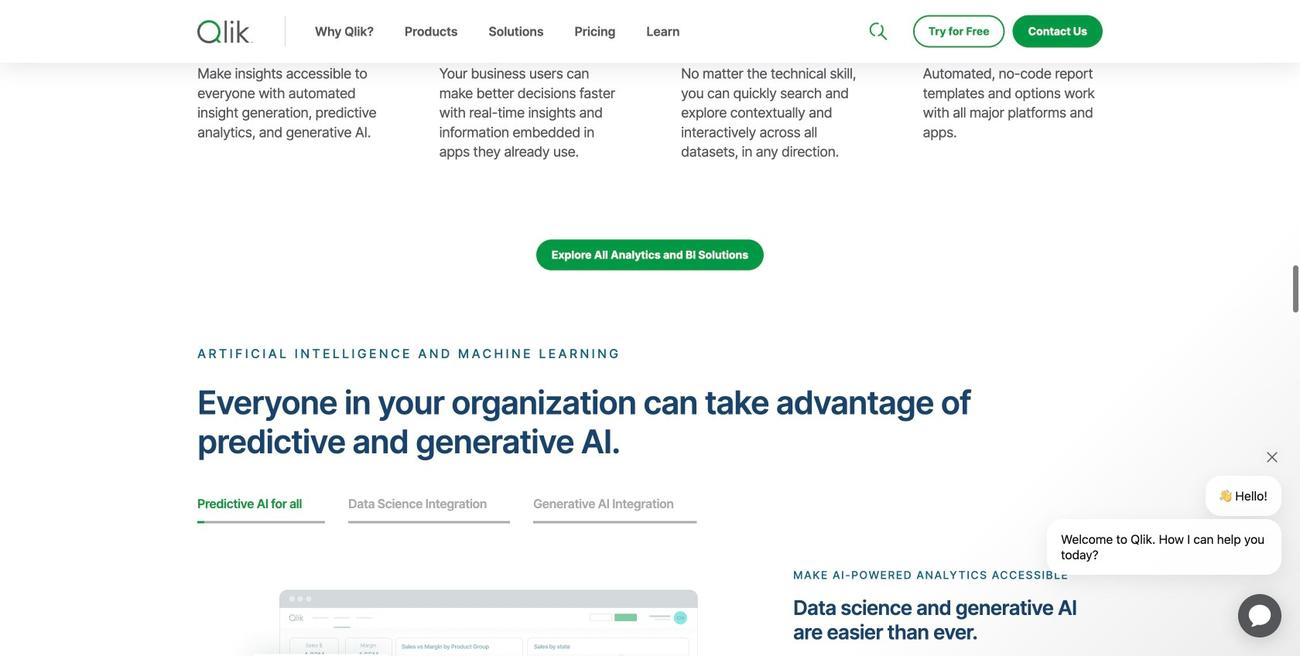 Task type: locate. For each thing, give the bounding box(es) containing it.
login image
[[1053, 0, 1066, 12]]

support image
[[871, 0, 883, 12]]

application
[[1220, 576, 1300, 656]]



Task type: describe. For each thing, give the bounding box(es) containing it.
qlik image
[[197, 20, 253, 43]]



Task type: vqa. For each thing, say whether or not it's contained in the screenshot.
Qlik image
yes



